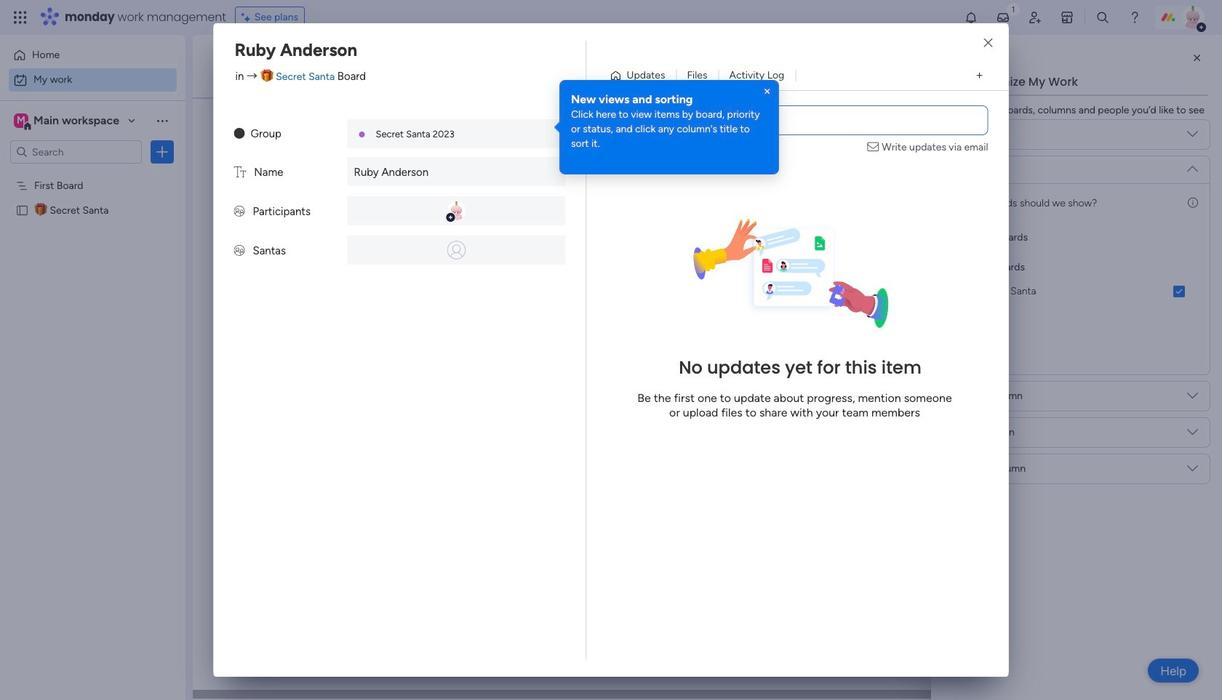 Task type: describe. For each thing, give the bounding box(es) containing it.
sort image
[[1047, 443, 1059, 455]]

monday marketplace image
[[1060, 10, 1075, 25]]

v2 info image
[[1189, 196, 1199, 211]]

1 horizontal spatial list box
[[956, 217, 1199, 308]]

update feed image
[[996, 10, 1011, 25]]

select product image
[[13, 10, 28, 25]]

2 vertical spatial option
[[0, 172, 186, 175]]

1 vertical spatial heading
[[961, 230, 1028, 245]]

0 horizontal spatial list box
[[0, 170, 186, 419]]

1 image
[[1007, 1, 1020, 17]]

Search in workspace field
[[31, 144, 122, 160]]

envelope o image
[[868, 140, 882, 155]]

v2 multiple person column image
[[234, 245, 245, 258]]

ruby anderson image
[[1182, 6, 1205, 29]]

Filter dashboard by text search field
[[276, 115, 413, 138]]

0 vertical spatial heading
[[571, 92, 768, 108]]

search everything image
[[1096, 10, 1111, 25]]



Task type: vqa. For each thing, say whether or not it's contained in the screenshot.
main content
yes



Task type: locate. For each thing, give the bounding box(es) containing it.
workspace image
[[14, 113, 28, 129]]

see plans image
[[241, 9, 255, 25]]

add view image
[[977, 70, 983, 81]]

0 vertical spatial option
[[9, 44, 177, 67]]

column header
[[969, 437, 1071, 461]]

workspace selection element
[[14, 112, 122, 131]]

dapulse text column image
[[234, 166, 246, 179]]

1 vertical spatial close image
[[762, 86, 774, 98]]

option
[[9, 44, 177, 67], [9, 68, 177, 92], [0, 172, 186, 175]]

help image
[[1128, 10, 1143, 25]]

main content
[[193, 35, 1223, 701]]

1 horizontal spatial close image
[[984, 38, 993, 49]]

0 horizontal spatial close image
[[762, 86, 774, 98]]

search image
[[396, 121, 407, 132]]

v2 sun image
[[234, 127, 245, 140]]

dialog
[[0, 0, 1223, 701]]

list box
[[0, 170, 186, 419], [956, 217, 1199, 308]]

public board image
[[15, 203, 29, 217]]

v2 multiple person column image
[[234, 205, 245, 218]]

close image
[[984, 38, 993, 49], [762, 86, 774, 98]]

notifications image
[[964, 10, 979, 25]]

invite members image
[[1028, 10, 1043, 25]]

None search field
[[276, 115, 413, 138]]

1 vertical spatial option
[[9, 68, 177, 92]]

heading
[[571, 92, 768, 108], [961, 230, 1028, 245], [961, 260, 1025, 275]]

0 vertical spatial close image
[[984, 38, 993, 49]]

2 vertical spatial heading
[[961, 260, 1025, 275]]



